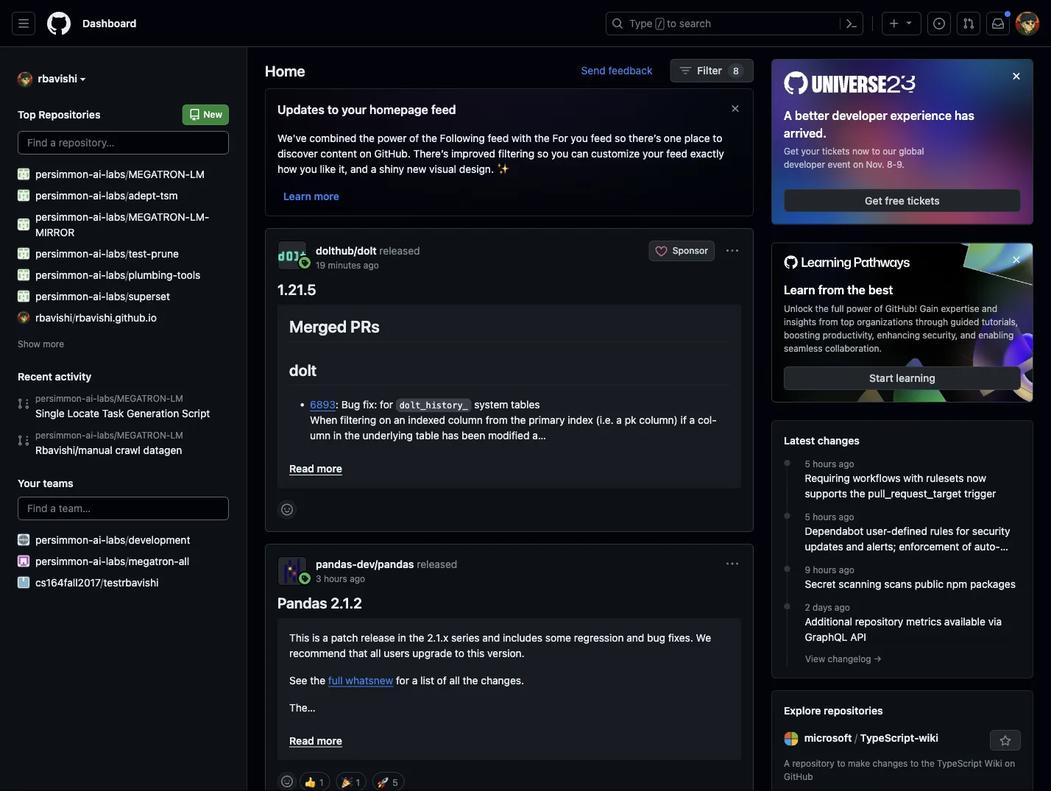 Task type: locate. For each thing, give the bounding box(es) containing it.
rbavishi.github.io image
[[18, 312, 29, 323]]

read more link down modified
[[289, 455, 729, 476]]

full down recommend at bottom
[[328, 674, 343, 686]]

more
[[314, 190, 339, 202], [43, 338, 64, 349], [317, 462, 342, 475], [317, 734, 342, 747]]

some
[[545, 631, 571, 644]]

0 vertical spatial rbavishi
[[38, 72, 77, 84]]

7 persimmon- from the top
[[35, 393, 86, 403]]

hours up requiring on the right bottom of page
[[813, 459, 836, 469]]

1 horizontal spatial get
[[865, 194, 882, 207]]

0 horizontal spatial has
[[442, 429, 459, 441]]

/ up "adept-"
[[125, 168, 128, 180]]

/ down "adept-"
[[125, 210, 128, 222]]

0 horizontal spatial tickets
[[822, 146, 850, 156]]

megatron lm image
[[18, 168, 29, 180]]

0 horizontal spatial power
[[377, 132, 407, 144]]

1 horizontal spatial full
[[831, 303, 844, 314]]

labs down persimmon-ai-labs / megatron-lm
[[106, 189, 125, 201]]

1 vertical spatial filtering
[[340, 414, 376, 426]]

if
[[681, 414, 687, 426]]

0 vertical spatial read more link
[[289, 455, 729, 476]]

ai- for rbavishi/manual
[[86, 430, 97, 440]]

has inside dolt 6893 : bug fix: for dolt_history_ system tables when filtering on an indexed column from the primary index (i.e. a pk column) if a col umn in the underlying table has been modified a…
[[442, 429, 459, 441]]

ai- inside persimmon-ai-labs/megatron-lm rbavishi/manual crawl datagen
[[86, 430, 97, 440]]

1 horizontal spatial power
[[846, 303, 872, 314]]

new link
[[182, 104, 229, 125]]

1 horizontal spatial changes
[[873, 758, 908, 768]]

you down discover
[[300, 163, 317, 175]]

security
[[972, 525, 1010, 537]]

persimmon- up 'persimmon-ai-labs /'
[[35, 189, 93, 201]]

scans
[[884, 578, 912, 590]]

pandas-
[[316, 558, 357, 570]]

0 vertical spatial feed item heading menu image
[[727, 245, 738, 257]]

pk
[[625, 414, 636, 426]]

5
[[805, 459, 810, 469], [805, 512, 810, 522], [392, 777, 398, 787]]

read down 'when'
[[289, 462, 314, 475]]

on inside dolt 6893 : bug fix: for dolt_history_ system tables when filtering on an indexed column from the primary index (i.e. a pk column) if a col umn in the underlying table has been modified a…
[[379, 414, 391, 426]]

1 right the 👍
[[319, 777, 324, 787]]

and right the it,
[[350, 163, 368, 175]]

0 vertical spatial rules
[[930, 525, 953, 537]]

top
[[18, 108, 36, 121]]

workflows
[[853, 472, 901, 484]]

1 card preview element from the top
[[277, 305, 741, 488]]

1 vertical spatial read more link
[[289, 727, 729, 748]]

hours for requiring
[[813, 459, 836, 469]]

0 horizontal spatial filtering
[[340, 414, 376, 426]]

persimmon-ai-labs/megatron-lm link up the single locate task generation script link
[[35, 391, 229, 405]]

2 vertical spatial dot fill image
[[781, 563, 793, 575]]

in inside dolt 6893 : bug fix: for dolt_history_ system tables when filtering on an indexed column from the primary index (i.e. a pk column) if a col umn in the underlying table has been modified a…
[[333, 429, 342, 441]]

2 read more from the top
[[289, 734, 342, 747]]

crawl
[[115, 444, 140, 456]]

read more link for prs
[[289, 455, 729, 476]]

labs for adept-tsm
[[106, 189, 125, 201]]

learn for more
[[283, 190, 311, 202]]

has down column
[[442, 429, 459, 441]]

the down "wiki"
[[921, 758, 935, 768]]

1 horizontal spatial all
[[370, 647, 381, 659]]

tools
[[177, 268, 200, 281]]

read for this is a patch release in the 2.1.x series and includes some regression and bug fixes. we recommend that all users upgrade to this version.
[[289, 734, 314, 747]]

add or remove reactions image
[[281, 504, 293, 515], [281, 776, 293, 787]]

2 vertical spatial you
[[300, 163, 317, 175]]

the inside 'this is a patch release in the 2.1.x series and includes some regression and bug fixes. we recommend that all users upgrade to this version.'
[[409, 631, 424, 644]]

read more link for is
[[289, 727, 729, 748]]

now inside a better developer experience has arrived. get your tickets now to our global developer event on nov. 8-9.
[[852, 146, 869, 156]]

persimmon- up single
[[35, 393, 86, 403]]

all
[[179, 555, 189, 567], [370, 647, 381, 659], [449, 674, 460, 686]]

now inside 5 hours ago requiring workflows with rulesets now supports the pull_request_target trigger
[[967, 472, 986, 484]]

read down the…
[[289, 734, 314, 747]]

on
[[360, 147, 372, 159], [853, 159, 864, 170], [379, 414, 391, 426], [1005, 758, 1015, 768]]

persimmon- right megatron lm icon
[[35, 168, 93, 180]]

a
[[371, 163, 376, 175], [616, 414, 622, 426], [689, 414, 695, 426], [323, 631, 328, 644], [412, 674, 418, 686]]

more for the show more 'button'
[[43, 338, 64, 349]]

1 vertical spatial developer
[[784, 159, 825, 170]]

1 persimmon-ai-labs/megatron-lm link from the top
[[35, 391, 229, 405]]

1 horizontal spatial learn
[[784, 283, 815, 297]]

tickets right free
[[907, 194, 940, 207]]

read more link down changes.
[[289, 727, 729, 748]]

1 horizontal spatial tickets
[[907, 194, 940, 207]]

includes
[[503, 631, 543, 644]]

a inside a repository to make changes to the typescript wiki on github
[[784, 758, 790, 768]]

add or remove reactions image left the 👍
[[281, 776, 293, 787]]

1 vertical spatial has
[[442, 429, 459, 441]]

more right show
[[43, 338, 64, 349]]

labs/megatron-
[[97, 393, 170, 403], [97, 430, 170, 440]]

0 vertical spatial in
[[333, 429, 342, 441]]

4 labs from the top
[[106, 247, 125, 259]]

underlying
[[363, 429, 413, 441]]

ai- for superset
[[93, 290, 106, 302]]

1 horizontal spatial so
[[615, 132, 626, 144]]

in inside 'this is a patch release in the 2.1.x series and includes some regression and bug fixes. we recommend that all users upgrade to this version.'
[[398, 631, 406, 644]]

a
[[784, 108, 792, 122], [784, 758, 790, 768]]

collaboration.
[[825, 343, 882, 353]]

on left an
[[379, 414, 391, 426]]

for left the security
[[956, 525, 969, 537]]

labs/megatron- for task
[[97, 393, 170, 403]]

1 read more link from the top
[[289, 455, 729, 476]]

3 labs from the top
[[106, 210, 125, 222]]

you down for
[[551, 147, 568, 159]]

2 card preview element from the top
[[277, 618, 741, 760]]

0 vertical spatial repository
[[855, 615, 903, 627]]

of down the best
[[874, 303, 883, 314]]

organizations up npm
[[936, 556, 1000, 568]]

labs/megatron- up the single locate task generation script link
[[97, 393, 170, 403]]

more for read more link corresponding to is
[[317, 734, 342, 747]]

metrics
[[906, 615, 942, 627]]

ago inside 5 hours ago dependabot user-defined rules for security updates and alerts; enforcement of auto- triage rules and presets for organizations (public beta)
[[839, 512, 854, 522]]

nov.
[[866, 159, 884, 170]]

0 horizontal spatial developer
[[784, 159, 825, 170]]

to inside a better developer experience has arrived. get your tickets now to our global developer event on nov. 8-9.
[[872, 146, 880, 156]]

persimmon- for persimmon-ai-labs / development
[[35, 533, 93, 546]]

the right unlock
[[815, 303, 829, 314]]

7 labs from the top
[[106, 533, 125, 546]]

get inside a better developer experience has arrived. get your tickets now to our global developer event on nov. 8-9.
[[784, 146, 799, 156]]

0 vertical spatial organizations
[[857, 316, 913, 327]]

0 vertical spatial filtering
[[498, 147, 534, 159]]

fix:
[[363, 398, 377, 411]]

2 add or remove reactions image from the top
[[281, 776, 293, 787]]

0 vertical spatial 5
[[805, 459, 810, 469]]

1 vertical spatial from
[[819, 316, 838, 327]]

2 persimmon-ai-labs/megatron-lm link from the top
[[35, 428, 229, 441]]

persimmon- for persimmon-ai-labs /
[[35, 210, 93, 222]]

activity
[[55, 370, 92, 382]]

0 horizontal spatial now
[[852, 146, 869, 156]]

github logo image
[[784, 255, 911, 269]]

universe23 image
[[784, 71, 916, 95]]

persimmon- for persimmon-ai-labs / test-prune
[[35, 247, 93, 259]]

pandas-dev/pandas link
[[316, 558, 414, 570]]

experience
[[890, 108, 952, 122]]

5 inside 5 hours ago dependabot user-defined rules for security updates and alerts; enforcement of auto- triage rules and presets for organizations (public beta)
[[805, 512, 810, 522]]

feed item heading menu image
[[727, 245, 738, 257], [727, 558, 738, 570]]

explore element
[[771, 59, 1033, 791]]

dot fill image
[[781, 457, 793, 469], [781, 510, 793, 522], [781, 563, 793, 575]]

1 horizontal spatial now
[[967, 472, 986, 484]]

:
[[336, 398, 339, 411]]

ago up requiring on the right bottom of page
[[839, 459, 854, 469]]

1 inside 🎉 1
[[356, 777, 360, 787]]

git pull request image
[[963, 18, 975, 29]]

dashboard
[[82, 17, 136, 29]]

lm inside persimmon-ai-labs/megatron-lm rbavishi/manual crawl datagen
[[170, 430, 183, 440]]

rbavishi up the show more
[[35, 311, 72, 323]]

more up 👍 1
[[317, 734, 342, 747]]

1 vertical spatial lm
[[170, 393, 183, 403]]

dot fill image
[[781, 601, 793, 612]]

of inside 5 hours ago dependabot user-defined rules for security updates and alerts; enforcement of auto- triage rules and presets for organizations (public beta)
[[962, 540, 972, 552]]

0 vertical spatial a
[[784, 108, 792, 122]]

type
[[629, 17, 653, 29]]

0 vertical spatial full
[[831, 303, 844, 314]]

all right list
[[449, 674, 460, 686]]

0 vertical spatial add or remove reactions image
[[281, 504, 293, 515]]

1 vertical spatial labs/megatron-
[[97, 430, 170, 440]]

1 horizontal spatial repository
[[855, 615, 903, 627]]

learn inside "learn from the best unlock the full power of github! gain expertise and insights from top organizations through guided tutorials, boosting productivity, enhancing security, and enabling seamless collaboration."
[[784, 283, 815, 297]]

1 read more from the top
[[289, 462, 342, 475]]

1 persimmon- from the top
[[35, 168, 93, 180]]

8 persimmon- from the top
[[35, 430, 86, 440]]

npm
[[946, 578, 967, 590]]

lm for rbavishi/manual crawl datagen
[[170, 430, 183, 440]]

ai- for plumbing-
[[93, 268, 106, 281]]

ago inside 5 hours ago requiring workflows with rulesets now supports the pull_request_target trigger
[[839, 459, 854, 469]]

through
[[915, 316, 948, 327]]

get free tickets link
[[784, 189, 1021, 212]]

more for read more link for prs
[[317, 462, 342, 475]]

labs/megatron- up crawl
[[97, 430, 170, 440]]

persimmon-ai-labs / megatron-lm
[[35, 168, 205, 180]]

changes up requiring on the right bottom of page
[[818, 434, 860, 446]]

1 vertical spatial power
[[846, 303, 872, 314]]

1 horizontal spatial in
[[398, 631, 406, 644]]

feed tag image
[[299, 257, 311, 269]]

cs164fall2017
[[35, 576, 100, 588]]

of right list
[[437, 674, 447, 686]]

homepage image
[[47, 12, 71, 35]]

persimmon-ai-labs/megatron-lm link up crawl
[[35, 428, 229, 441]]

0 vertical spatial has
[[955, 108, 974, 122]]

repository inside a repository to make changes to the typescript wiki on github
[[792, 758, 835, 768]]

changes down typescript-
[[873, 758, 908, 768]]

2 add or remove reactions element from the top
[[277, 772, 297, 791]]

power inside we've combined the power of the following feed with the for you feed so there's one place to discover content on github. there's improved filtering so you can customize your feed exactly how you like it, and a shiny new visual design. ✨
[[377, 132, 407, 144]]

hours up the dependabot
[[813, 512, 836, 522]]

0 vertical spatial get
[[784, 146, 799, 156]]

persimmon- right development icon
[[35, 533, 93, 546]]

1.21.5
[[277, 281, 316, 298]]

from down github logo
[[818, 283, 844, 297]]

labs/megatron- inside persimmon-ai-labs/megatron-lm single locate task generation script
[[97, 393, 170, 403]]

1 vertical spatial repository
[[792, 758, 835, 768]]

persimmon- for persimmon-ai-labs/megatron-lm rbavishi/manual crawl datagen
[[35, 430, 86, 440]]

your inside a better developer experience has arrived. get your tickets now to our global developer event on nov. 8-9.
[[801, 146, 820, 156]]

read more for this is a patch release in the 2.1.x series and includes some regression and bug fixes. we recommend that all users upgrade to this version.
[[289, 734, 342, 747]]

more inside 'button'
[[43, 338, 64, 349]]

labs/megatron- inside persimmon-ai-labs/megatron-lm rbavishi/manual crawl datagen
[[97, 430, 170, 440]]

ai- up rbavishi/manual crawl datagen 'link' at the left bottom of page
[[86, 430, 97, 440]]

1 horizontal spatial with
[[903, 472, 923, 484]]

5 labs from the top
[[106, 268, 125, 281]]

lm up datagen
[[170, 430, 183, 440]]

1 vertical spatial released
[[417, 558, 457, 570]]

card preview element containing this is a patch release in the 2.1.x series and includes some regression and bug fixes. we recommend that all users upgrade to this version.
[[277, 618, 741, 760]]

labs for development
[[106, 533, 125, 546]]

1 vertical spatial feed item heading menu image
[[727, 558, 738, 570]]

0 horizontal spatial full
[[328, 674, 343, 686]]

secret
[[805, 578, 836, 590]]

1 vertical spatial 5
[[805, 512, 810, 522]]

🚀
[[378, 777, 387, 789]]

a inside a better developer experience has arrived. get your tickets now to our global developer event on nov. 8-9.
[[784, 108, 792, 122]]

filtering inside we've combined the power of the following feed with the for you feed so there's one place to discover content on github. there's improved filtering so you can customize your feed exactly how you like it, and a shiny new visual design. ✨
[[498, 147, 534, 159]]

for left list
[[396, 674, 409, 686]]

2 horizontal spatial you
[[571, 132, 588, 144]]

of up there's
[[409, 132, 419, 144]]

1 vertical spatial rules
[[835, 556, 858, 568]]

the
[[359, 132, 375, 144], [422, 132, 437, 144], [534, 132, 550, 144], [847, 283, 866, 297], [815, 303, 829, 314], [511, 414, 526, 426], [344, 429, 360, 441], [850, 487, 865, 499], [409, 631, 424, 644], [310, 674, 325, 686], [463, 674, 478, 686], [921, 758, 935, 768]]

0 horizontal spatial with
[[512, 132, 531, 144]]

1 vertical spatial learn
[[784, 283, 815, 297]]

hours for dependabot
[[813, 512, 836, 522]]

1 inside 👍 1
[[319, 777, 324, 787]]

labs for superset
[[106, 290, 125, 302]]

can
[[571, 147, 588, 159]]

ai- for adept-
[[93, 189, 106, 201]]

released right dolthub/dolt link
[[379, 245, 420, 257]]

to down typescript-
[[910, 758, 919, 768]]

a left shiny
[[371, 163, 376, 175]]

lm for single locate task generation script
[[170, 393, 183, 403]]

merged prs
[[289, 317, 380, 336]]

2 dot fill image from the top
[[781, 510, 793, 522]]

2.1.2
[[331, 594, 362, 611]]

feed up customize
[[591, 132, 612, 144]]

developer
[[832, 108, 887, 122], [784, 159, 825, 170]]

with up pull_request_target at the right bottom
[[903, 472, 923, 484]]

new
[[407, 163, 426, 175]]

view changelog → link
[[805, 654, 882, 664]]

1 add or remove reactions image from the top
[[281, 504, 293, 515]]

card preview element
[[277, 305, 741, 488], [277, 618, 741, 760]]

3 dot fill image from the top
[[781, 563, 793, 575]]

1 vertical spatial persimmon-ai-labs/megatron-lm link
[[35, 428, 229, 441]]

ai- inside persimmon-ai-labs/megatron-lm single locate task generation script
[[86, 393, 97, 403]]

ago for secret
[[839, 565, 854, 575]]

labs up persimmon-ai-labs / megatron-all
[[106, 533, 125, 546]]

latest changes
[[784, 434, 860, 446]]

2 labs/megatron- from the top
[[97, 430, 170, 440]]

and down the dependabot
[[846, 540, 864, 552]]

1 feed item heading menu image from the top
[[727, 245, 738, 257]]

released right "dev/pandas"
[[417, 558, 457, 570]]

organizations
[[857, 316, 913, 327], [936, 556, 1000, 568]]

for right fix:
[[380, 398, 393, 411]]

more down like on the left top of the page
[[314, 190, 339, 202]]

1 labs from the top
[[106, 168, 125, 180]]

labs/megatron- for datagen
[[97, 430, 170, 440]]

1 vertical spatial a
[[784, 758, 790, 768]]

rbavishi right '@rbavishi' 'icon'
[[38, 72, 77, 84]]

add or remove reactions element left the 👍
[[277, 772, 297, 791]]

teams
[[43, 477, 73, 489]]

draft pull request image
[[18, 434, 29, 446]]

the left for
[[534, 132, 550, 144]]

1 vertical spatial with
[[903, 472, 923, 484]]

filtering up the ✨
[[498, 147, 534, 159]]

ago down pandas-dev/pandas link on the bottom left of the page
[[350, 573, 365, 584]]

4 persimmon- from the top
[[35, 247, 93, 259]]

0 vertical spatial read
[[289, 462, 314, 475]]

tickets up event
[[822, 146, 850, 156]]

a left better
[[784, 108, 792, 122]]

1 labs/megatron- from the top
[[97, 393, 170, 403]]

0 horizontal spatial all
[[179, 555, 189, 567]]

1 add or remove reactions element from the top
[[277, 500, 297, 519]]

ai- up persimmon-ai-labs / adept-tsm
[[93, 168, 106, 180]]

labs for megatron-all
[[106, 555, 125, 567]]

hours inside 5 hours ago requiring workflows with rulesets now supports the pull_request_target trigger
[[813, 459, 836, 469]]

1
[[319, 777, 324, 787], [356, 777, 360, 787]]

rules
[[930, 525, 953, 537], [835, 556, 858, 568]]

@rbavishi image
[[18, 72, 32, 87]]

2 1 from the left
[[356, 777, 360, 787]]

0 horizontal spatial 1
[[319, 777, 324, 787]]

tickets inside a better developer experience has arrived. get your tickets now to our global developer event on nov. 8-9.
[[822, 146, 850, 156]]

1 vertical spatial organizations
[[936, 556, 1000, 568]]

persimmon- up rbavishi/manual
[[35, 430, 86, 440]]

3 persimmon- from the top
[[35, 210, 93, 222]]

5 for dependabot user-defined rules for security updates and alerts; enforcement of auto- triage rules and presets for organizations (public beta)
[[805, 512, 810, 522]]

2 megatron- from the top
[[128, 210, 190, 222]]

read
[[289, 462, 314, 475], [289, 734, 314, 747]]

1 vertical spatial you
[[551, 147, 568, 159]]

pull_request_target
[[868, 487, 962, 499]]

you
[[571, 132, 588, 144], [551, 147, 568, 159], [300, 163, 317, 175]]

learn for from
[[784, 283, 815, 297]]

1 vertical spatial rbavishi
[[35, 311, 72, 323]]

tutorials,
[[982, 316, 1018, 327]]

add or remove reactions element
[[277, 500, 297, 519], [277, 772, 297, 791]]

days
[[813, 602, 832, 612]]

0 vertical spatial add or remove reactions element
[[277, 500, 297, 519]]

card preview element for 1.21.5
[[277, 305, 741, 488]]

so left the can
[[537, 147, 549, 159]]

ago up additional
[[835, 602, 850, 612]]

rbavishi inside popup button
[[38, 72, 77, 84]]

umn
[[310, 414, 717, 441]]

1 vertical spatial card preview element
[[277, 618, 741, 760]]

dot fill image for secret scanning scans public npm packages
[[781, 563, 793, 575]]

insights
[[784, 316, 816, 327]]

hours inside "9 hours ago secret scanning scans public npm packages"
[[813, 565, 836, 575]]

has right 'experience'
[[955, 108, 974, 122]]

Find a repository… text field
[[18, 131, 229, 154]]

like
[[320, 163, 336, 175]]

persimmon- right plumbing tools icon
[[35, 268, 93, 281]]

column
[[448, 414, 483, 426]]

labs down the 'persimmon-ai-labs / test-prune'
[[106, 268, 125, 281]]

testrbavishi image
[[18, 577, 29, 588]]

0 vertical spatial power
[[377, 132, 407, 144]]

from
[[818, 283, 844, 297], [819, 316, 838, 327], [486, 414, 508, 426]]

1 horizontal spatial has
[[955, 108, 974, 122]]

/ down persimmon-ai-labs / megatron-lm
[[125, 189, 128, 201]]

2 labs from the top
[[106, 189, 125, 201]]

to left this
[[455, 647, 464, 659]]

organizations inside "learn from the best unlock the full power of github! gain expertise and insights from top organizations through guided tutorials, boosting productivity, enhancing security, and enabling seamless collaboration."
[[857, 316, 913, 327]]

your down arrived.
[[801, 146, 820, 156]]

a inside 'this is a patch release in the 2.1.x series and includes some regression and bug fixes. we recommend that all users upgrade to this version.'
[[323, 631, 328, 644]]

megatron- up "tsm"
[[128, 168, 190, 180]]

labs up rbavishi.github.io
[[106, 290, 125, 302]]

megatron all image
[[18, 555, 29, 567]]

persimmon- inside persimmon-ai-labs/megatron-lm rbavishi/manual crawl datagen
[[35, 430, 86, 440]]

labs up persimmon-ai-labs / adept-tsm
[[106, 168, 125, 180]]

now up trigger
[[967, 472, 986, 484]]

security,
[[923, 330, 958, 340]]

8 labs from the top
[[106, 555, 125, 567]]

public
[[915, 578, 944, 590]]

5 inside 5 hours ago requiring workflows with rulesets now supports the pull_request_target trigger
[[805, 459, 810, 469]]

1 horizontal spatial you
[[551, 147, 568, 159]]

0 horizontal spatial repository
[[792, 758, 835, 768]]

1 vertical spatial changes
[[873, 758, 908, 768]]

megatron- down "tsm"
[[128, 210, 190, 222]]

0 horizontal spatial get
[[784, 146, 799, 156]]

1 dot fill image from the top
[[781, 457, 793, 469]]

full
[[831, 303, 844, 314], [328, 674, 343, 686]]

1 horizontal spatial 1
[[356, 777, 360, 787]]

persimmon-ai-labs/megatron-lm link
[[35, 391, 229, 405], [35, 428, 229, 441]]

a inside we've combined the power of the following feed with the for you feed so there's one place to discover content on github. there's improved filtering so you can customize your feed exactly how you like it, and a shiny new visual design. ✨
[[371, 163, 376, 175]]

ai- up persimmon-ai-labs / megatron-all
[[93, 533, 106, 546]]

/ inside explore repositories navigation
[[855, 732, 858, 744]]

lm up script
[[170, 393, 183, 403]]

ago inside "9 hours ago secret scanning scans public npm packages"
[[839, 565, 854, 575]]

9 persimmon- from the top
[[35, 533, 93, 546]]

2 vertical spatial all
[[449, 674, 460, 686]]

bug
[[341, 398, 360, 411]]

2 read more link from the top
[[289, 727, 729, 748]]

requiring
[[805, 472, 850, 484]]

0 horizontal spatial organizations
[[857, 316, 913, 327]]

learn more
[[283, 190, 339, 202]]

labs for megatron-lm
[[106, 168, 125, 180]]

1 vertical spatial megatron-
[[128, 210, 190, 222]]

of inside "learn from the best unlock the full power of github! gain expertise and insights from top organizations through guided tutorials, boosting productivity, enhancing security, and enabling seamless collaboration."
[[874, 303, 883, 314]]

persimmon-ai-labs/megatron-lm rbavishi/manual crawl datagen
[[35, 430, 183, 456]]

1 read from the top
[[289, 462, 314, 475]]

5 for requiring workflows with rulesets now supports the pull_request_target trigger
[[805, 459, 810, 469]]

1 horizontal spatial organizations
[[936, 556, 1000, 568]]

labs down persimmon-ai-labs / development on the left
[[106, 555, 125, 567]]

1 horizontal spatial your
[[643, 147, 664, 159]]

feed tag image
[[299, 572, 311, 584]]

5 persimmon- from the top
[[35, 268, 93, 281]]

0 vertical spatial card preview element
[[277, 305, 741, 488]]

0 vertical spatial labs/megatron-
[[97, 393, 170, 403]]

task
[[102, 407, 124, 419]]

0 vertical spatial released
[[379, 245, 420, 257]]

1 vertical spatial now
[[967, 472, 986, 484]]

1 vertical spatial in
[[398, 631, 406, 644]]

issue opened image
[[933, 18, 945, 29]]

graphql
[[805, 631, 848, 643]]

a for repository
[[784, 758, 790, 768]]

rules up enforcement at right
[[930, 525, 953, 537]]

6 persimmon- from the top
[[35, 290, 93, 302]]

exactly
[[690, 147, 724, 159]]

power inside "learn from the best unlock the full power of github! gain expertise and insights from top organizations through guided tutorials, boosting productivity, enhancing security, and enabling seamless collaboration."
[[846, 303, 872, 314]]

0 horizontal spatial in
[[333, 429, 342, 441]]

star this repository image
[[1000, 735, 1011, 747]]

10 persimmon- from the top
[[35, 555, 93, 567]]

ago inside "2 days ago additional repository metrics available via graphql api"
[[835, 602, 850, 612]]

1 a from the top
[[784, 108, 792, 122]]

the inside 5 hours ago requiring workflows with rulesets now supports the pull_request_target trigger
[[850, 487, 865, 499]]

on right "wiki"
[[1005, 758, 1015, 768]]

2 a from the top
[[784, 758, 790, 768]]

to inside 'this is a patch release in the 2.1.x series and includes some regression and bug fixes. we recommend that all users upgrade to this version.'
[[455, 647, 464, 659]]

2 vertical spatial lm
[[170, 430, 183, 440]]

1 vertical spatial full
[[328, 674, 343, 686]]

0 vertical spatial so
[[615, 132, 626, 144]]

1 vertical spatial add or remove reactions image
[[281, 776, 293, 787]]

0 vertical spatial dot fill image
[[781, 457, 793, 469]]

from down system
[[486, 414, 508, 426]]

1 for 🎉
[[356, 777, 360, 787]]

github!
[[885, 303, 917, 314]]

1 1 from the left
[[319, 777, 324, 787]]

6 labs from the top
[[106, 290, 125, 302]]

changes inside a repository to make changes to the typescript wiki on github
[[873, 758, 908, 768]]

2 read from the top
[[289, 734, 314, 747]]

show
[[18, 338, 40, 349]]

persimmon- for persimmon-ai-labs / superset
[[35, 290, 93, 302]]

read more for merged prs
[[289, 462, 342, 475]]

more down 'when'
[[317, 462, 342, 475]]

hours inside 5 hours ago dependabot user-defined rules for security updates and alerts; enforcement of auto- triage rules and presets for organizations (public beta)
[[813, 512, 836, 522]]

0 vertical spatial tickets
[[822, 146, 850, 156]]

1 vertical spatial all
[[370, 647, 381, 659]]

0 horizontal spatial you
[[300, 163, 317, 175]]

and left bug
[[627, 631, 644, 644]]

persimmon- inside persimmon-ai-labs/megatron-lm single locate task generation script
[[35, 393, 86, 403]]

wiki
[[985, 758, 1002, 768]]

feed down one
[[666, 147, 688, 159]]

1 horizontal spatial developer
[[832, 108, 887, 122]]

ai- up 'persimmon-ai-labs /'
[[93, 189, 106, 201]]

to up nov.
[[872, 146, 880, 156]]

for down enforcement at right
[[920, 556, 933, 568]]

dolt 6893 : bug fix: for dolt_history_ system tables when filtering on an indexed column from the primary index (i.e. a pk column) if a col umn in the underlying table has been modified a…
[[289, 361, 717, 441]]

and
[[350, 163, 368, 175], [982, 303, 997, 314], [960, 330, 976, 340], [846, 540, 864, 552], [861, 556, 879, 568], [482, 631, 500, 644], [627, 631, 644, 644]]

and up version.
[[482, 631, 500, 644]]

2 horizontal spatial your
[[801, 146, 820, 156]]

2 persimmon- from the top
[[35, 189, 93, 201]]

the down workflows
[[850, 487, 865, 499]]

@microsoft profile image
[[784, 732, 799, 746]]

card preview element containing merged prs
[[277, 305, 741, 488]]

feedback
[[608, 64, 652, 77]]

of
[[409, 132, 419, 144], [874, 303, 883, 314], [962, 540, 972, 552], [437, 674, 447, 686]]

megatron lm mirror image
[[18, 218, 29, 230]]

filtering
[[498, 147, 534, 159], [340, 414, 376, 426]]

1 vertical spatial dot fill image
[[781, 510, 793, 522]]

get down arrived.
[[784, 146, 799, 156]]

lm inside persimmon-ai-labs/megatron-lm single locate task generation script
[[170, 393, 183, 403]]



Task type: describe. For each thing, give the bounding box(es) containing it.
🚀 5
[[378, 777, 398, 789]]

the inside a repository to make changes to the typescript wiki on github
[[921, 758, 935, 768]]

has inside a better developer experience has arrived. get your tickets now to our global developer event on nov. 8-9.
[[955, 108, 974, 122]]

the down updates to your homepage feed
[[359, 132, 375, 144]]

@dolthub profile image
[[277, 241, 307, 270]]

sponsor
[[673, 246, 708, 256]]

a for better
[[784, 108, 792, 122]]

unlock
[[784, 303, 813, 314]]

locate
[[67, 407, 99, 419]]

with inside we've combined the power of the following feed with the for you feed so there's one place to discover content on github. there's improved filtering so you can customize your feed exactly how you like it, and a shiny new visual design. ✨
[[512, 132, 531, 144]]

packages
[[970, 578, 1016, 590]]

start learning
[[869, 372, 936, 384]]

typescript-
[[860, 732, 919, 744]]

a left pk
[[616, 414, 622, 426]]

labs for megatron-lm- mirror
[[106, 210, 125, 222]]

9
[[805, 565, 811, 575]]

2 feed item heading menu image from the top
[[727, 558, 738, 570]]

for
[[552, 132, 568, 144]]

draft pull request image
[[18, 398, 29, 409]]

pandas 2.1.2
[[277, 594, 362, 611]]

ago for additional
[[835, 602, 850, 612]]

2 days ago additional repository metrics available via graphql api
[[805, 602, 1002, 643]]

to left make
[[837, 758, 845, 768]]

the up there's
[[422, 132, 437, 144]]

Top Repositories search field
[[18, 131, 229, 154]]

dolt
[[289, 361, 317, 379]]

for inside dolt 6893 : bug fix: for dolt_history_ system tables when filtering on an indexed column from the primary index (i.e. a pk column) if a col umn in the underlying table has been modified a…
[[380, 398, 393, 411]]

repository inside "2 days ago additional repository metrics available via graphql api"
[[855, 615, 903, 627]]

persimmon- for persimmon-ai-labs/megatron-lm single locate task generation script
[[35, 393, 86, 403]]

rbavishi for rbavishi
[[38, 72, 77, 84]]

it,
[[339, 163, 348, 175]]

to left search
[[667, 17, 676, 29]]

and down 'guided'
[[960, 330, 976, 340]]

triangle down image
[[903, 17, 915, 28]]

plus image
[[888, 18, 900, 29]]

pandas 2.1.2 link
[[277, 594, 362, 611]]

this
[[467, 647, 484, 659]]

test prune image
[[18, 248, 29, 259]]

the right "see" in the left of the page
[[310, 674, 325, 686]]

view
[[805, 654, 825, 664]]

productivity,
[[823, 330, 875, 340]]

ai- for test-
[[93, 247, 106, 259]]

your inside we've combined the power of the following feed with the for you feed so there's one place to discover content on github. there's improved filtering so you can customize your feed exactly how you like it, and a shiny new visual design. ✨
[[643, 147, 664, 159]]

@pandas-dev profile image
[[277, 556, 307, 586]]

adept tsm image
[[18, 189, 29, 201]]

dependabot
[[805, 525, 864, 537]]

0 vertical spatial all
[[179, 555, 189, 567]]

available
[[944, 615, 986, 627]]

test-
[[128, 247, 151, 259]]

patch
[[331, 631, 358, 644]]

hours for secret
[[813, 565, 836, 575]]

learning
[[896, 372, 936, 384]]

0 vertical spatial you
[[571, 132, 588, 144]]

search
[[679, 17, 711, 29]]

rbavishi for rbavishi / rbavishi.github.io
[[35, 311, 72, 323]]

prs
[[351, 317, 380, 336]]

via
[[988, 615, 1002, 627]]

add or remove reactions image for second add or remove reactions "element" from the top
[[281, 776, 293, 787]]

rbavishi button
[[18, 71, 86, 87]]

filter image
[[680, 65, 691, 77]]

arrived.
[[784, 126, 827, 140]]

0 horizontal spatial changes
[[818, 434, 860, 446]]

persimmon- for persimmon-ai-labs / megatron-all
[[35, 555, 93, 567]]

add or remove reactions image for 1st add or remove reactions "element" from the top
[[281, 504, 293, 515]]

👍 1
[[305, 777, 324, 789]]

start learning link
[[784, 367, 1021, 390]]

Find a team… text field
[[18, 497, 229, 520]]

the left the best
[[847, 283, 866, 297]]

read for merged prs
[[289, 462, 314, 475]]

recommend
[[289, 647, 346, 659]]

defined
[[891, 525, 927, 537]]

fixes.
[[668, 631, 693, 644]]

2 horizontal spatial all
[[449, 674, 460, 686]]

/ down 'test-'
[[125, 268, 128, 281]]

see
[[289, 674, 307, 686]]

learn from the best unlock the full power of github! gain expertise and insights from top organizations through guided tutorials, boosting productivity, enhancing security, and enabling seamless collaboration.
[[784, 283, 1018, 353]]

on inside a better developer experience has arrived. get your tickets now to our global developer event on nov. 8-9.
[[853, 159, 864, 170]]

merged
[[289, 317, 347, 336]]

a right if
[[689, 414, 695, 426]]

persimmon-ai-labs/megatron-lm single locate task generation script
[[35, 393, 210, 419]]

feed up improved
[[488, 132, 509, 144]]

minutes
[[328, 260, 361, 270]]

close image
[[1011, 70, 1022, 82]]

megatron-lm- mirror
[[35, 210, 209, 238]]

dot fill image for requiring workflows with rulesets now supports the pull_request_target trigger
[[781, 457, 793, 469]]

alerts;
[[867, 540, 896, 552]]

to up combined
[[327, 103, 339, 117]]

better
[[795, 108, 829, 122]]

5 hours ago requiring workflows with rulesets now supports the pull_request_target trigger
[[805, 459, 996, 499]]

the down bug
[[344, 429, 360, 441]]

labs for test-prune
[[106, 247, 125, 259]]

filtering inside dolt 6893 : bug fix: for dolt_history_ system tables when filtering on an indexed column from the primary index (i.e. a pk column) if a col umn in the underlying table has been modified a…
[[340, 414, 376, 426]]

1 vertical spatial so
[[537, 147, 549, 159]]

1 vertical spatial tickets
[[907, 194, 940, 207]]

your teams
[[18, 477, 73, 489]]

modified
[[488, 429, 530, 441]]

enabling
[[978, 330, 1014, 340]]

card preview element for pandas 2.1.2
[[277, 618, 741, 760]]

3
[[316, 573, 321, 584]]

persimmon-ai-labs /
[[35, 210, 128, 222]]

2
[[805, 602, 810, 612]]

on inside we've combined the power of the following feed with the for you feed so there's one place to discover content on github. there's improved filtering so you can customize your feed exactly how you like it, and a shiny new visual design. ✨
[[360, 147, 372, 159]]

🎉
[[341, 777, 350, 789]]

make
[[848, 758, 870, 768]]

with inside 5 hours ago requiring workflows with rulesets now supports the pull_request_target trigger
[[903, 472, 923, 484]]

github.
[[374, 147, 411, 159]]

send feedback
[[581, 64, 652, 77]]

persimmon- for persimmon-ai-labs / plumbing-tools
[[35, 268, 93, 281]]

show more
[[18, 338, 64, 349]]

type / to search
[[629, 17, 711, 29]]

/ down persimmon-ai-labs / superset
[[72, 311, 75, 323]]

tables
[[511, 398, 540, 411]]

development image
[[18, 534, 29, 546]]

0 vertical spatial from
[[818, 283, 844, 297]]

plumbing tools image
[[18, 269, 29, 281]]

Teams search field
[[18, 497, 229, 520]]

/ inside type / to search
[[657, 19, 662, 29]]

the down tables
[[511, 414, 526, 426]]

5 inside 🚀 5
[[392, 777, 398, 787]]

view changelog →
[[805, 654, 882, 664]]

upgrade
[[412, 647, 452, 659]]

persimmon-ai-labs / test-prune
[[35, 247, 179, 259]]

/ down persimmon-ai-labs / megatron-all
[[100, 576, 103, 588]]

datagen
[[143, 444, 182, 456]]

learn more link
[[283, 190, 339, 202]]

changelog
[[828, 654, 871, 664]]

on inside a repository to make changes to the typescript wiki on github
[[1005, 758, 1015, 768]]

whatsnew
[[346, 674, 393, 686]]

persimmon- for persimmon-ai-labs / adept-tsm
[[35, 189, 93, 201]]

ai- for megatron-
[[93, 555, 106, 567]]

full whatsnew link
[[328, 674, 393, 686]]

a left list
[[412, 674, 418, 686]]

0 horizontal spatial rules
[[835, 556, 858, 568]]

there's
[[413, 147, 448, 159]]

best
[[868, 283, 893, 297]]

8-
[[887, 159, 897, 170]]

sponsor link
[[649, 241, 715, 261]]

index
[[568, 414, 593, 426]]

organizations inside 5 hours ago dependabot user-defined rules for security updates and alerts; enforcement of auto- triage rules and presets for organizations (public beta)
[[936, 556, 1000, 568]]

feed up following
[[431, 103, 456, 117]]

ago for requiring
[[839, 459, 854, 469]]

dolthub/dolt released
[[316, 245, 420, 257]]

ago for dependabot
[[839, 512, 854, 522]]

0 horizontal spatial your
[[342, 103, 367, 117]]

and up tutorials,
[[982, 303, 997, 314]]

and inside we've combined the power of the following feed with the for you feed so there's one place to discover content on github. there's improved filtering so you can customize your feed exactly how you like it, and a shiny new visual design. ✨
[[350, 163, 368, 175]]

all inside 'this is a patch release in the 2.1.x series and includes some regression and bug fixes. we recommend that all users upgrade to this version.'
[[370, 647, 381, 659]]

labs for plumbing-tools
[[106, 268, 125, 281]]

/ up persimmon-ai-labs / plumbing-tools
[[125, 247, 128, 259]]

megatron- inside megatron-lm- mirror
[[128, 210, 190, 222]]

x image
[[729, 103, 741, 114]]

persimmon-ai-labs/megatron-lm link for task
[[35, 391, 229, 405]]

this
[[289, 631, 309, 644]]

ai- for single
[[86, 393, 97, 403]]

prune
[[151, 247, 179, 259]]

1 horizontal spatial rules
[[930, 525, 953, 537]]

from inside dolt 6893 : bug fix: for dolt_history_ system tables when filtering on an indexed column from the primary index (i.e. a pk column) if a col umn in the underlying table has been modified a…
[[486, 414, 508, 426]]

persimmon- for persimmon-ai-labs / megatron-lm
[[35, 168, 93, 180]]

boosting
[[784, 330, 820, 340]]

rbavishi/manual
[[35, 444, 112, 456]]

0 vertical spatial lm
[[190, 168, 205, 180]]

/ up persimmon-ai-labs / megatron-all
[[125, 533, 128, 546]]

repo link element
[[649, 241, 727, 261]]

8
[[733, 66, 739, 76]]

1 megatron- from the top
[[128, 168, 190, 180]]

there's
[[629, 132, 661, 144]]

the down this
[[463, 674, 478, 686]]

notifications image
[[992, 18, 1004, 29]]

superset image
[[18, 290, 29, 302]]

ai- for megatron-
[[93, 168, 106, 180]]

we've combined the power of the following feed with the for you feed so there's one place to discover content on github. there's improved filtering so you can customize your feed exactly how you like it, and a shiny new visual design. ✨
[[277, 132, 724, 175]]

top repositories
[[18, 108, 100, 121]]

more for learn more link in the left top of the page
[[314, 190, 339, 202]]

ai- for development
[[93, 533, 106, 546]]

our
[[883, 146, 896, 156]]

ai- down persimmon-ai-labs / adept-tsm
[[93, 210, 106, 222]]

/ up testrbavishi
[[125, 555, 128, 567]]

and down alerts;
[[861, 556, 879, 568]]

tsm
[[160, 189, 178, 201]]

filter
[[697, 64, 722, 77]]

dot fill image for dependabot user-defined rules for security updates and alerts; enforcement of auto- triage rules and presets for organizations (public beta)
[[781, 510, 793, 522]]

heart image
[[655, 245, 667, 257]]

visual
[[429, 163, 456, 175]]

1 for 👍
[[319, 777, 324, 787]]

close image
[[1011, 254, 1022, 266]]

of inside we've combined the power of the following feed with the for you feed so there's one place to discover content on github. there's improved filtering so you can customize your feed exactly how you like it, and a shiny new visual design. ✨
[[409, 132, 419, 144]]

customize
[[591, 147, 640, 159]]

explore repositories navigation
[[771, 690, 1033, 791]]

ago down dolthub/dolt released
[[363, 260, 379, 270]]

indexed
[[408, 414, 445, 426]]

full inside "learn from the best unlock the full power of github! gain expertise and insights from top organizations through guided tutorials, boosting productivity, enhancing security, and enabling seamless collaboration."
[[831, 303, 844, 314]]

command palette image
[[846, 18, 858, 29]]

a…
[[532, 429, 546, 441]]

19 minutes ago
[[316, 260, 379, 270]]

your
[[18, 477, 40, 489]]

persimmon-ai-labs/megatron-lm link for datagen
[[35, 428, 229, 441]]

recent activity
[[18, 370, 92, 382]]

/ down persimmon-ai-labs / plumbing-tools
[[125, 290, 128, 302]]

to inside we've combined the power of the following feed with the for you feed so there's one place to discover content on github. there's improved filtering so you can customize your feed exactly how you like it, and a shiny new visual design. ✨
[[713, 132, 722, 144]]

hours down pandas-
[[324, 573, 347, 584]]



Task type: vqa. For each thing, say whether or not it's contained in the screenshot.


